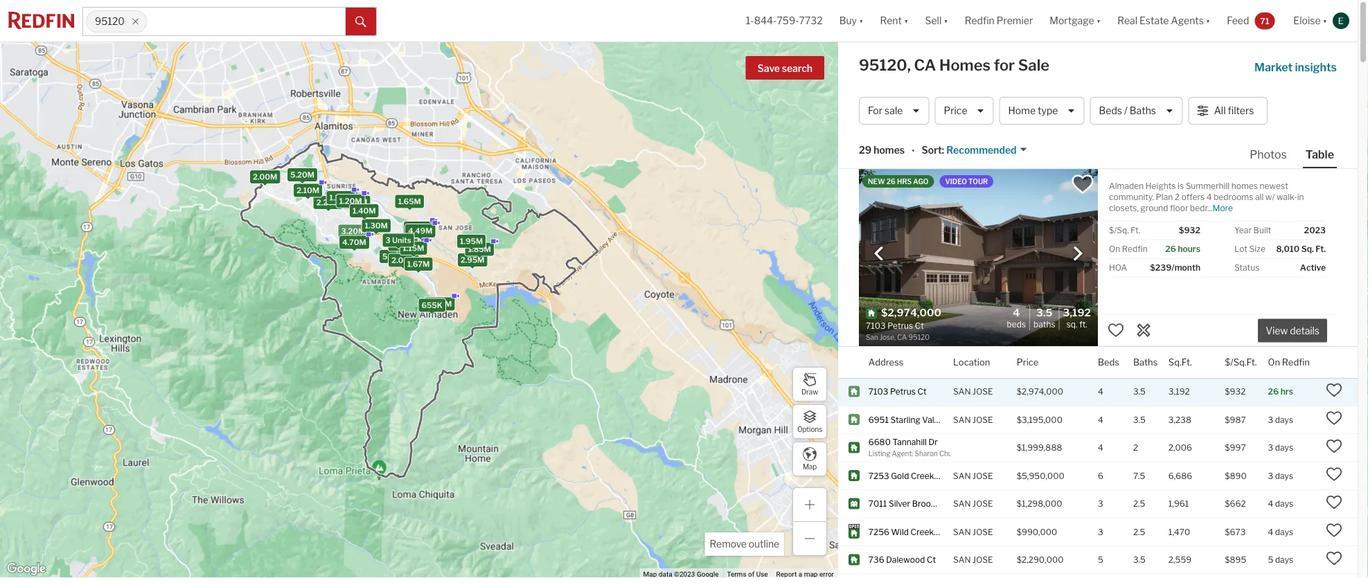 Task type: describe. For each thing, give the bounding box(es) containing it.
2 horizontal spatial 2.00m
[[392, 256, 416, 265]]

photos button
[[1248, 147, 1303, 167]]

x-out this home image
[[1136, 322, 1152, 339]]

6951 starling valley dr link
[[869, 414, 957, 426]]

3 san from the top
[[954, 471, 971, 481]]

sale
[[885, 105, 903, 117]]

$/sq.ft.
[[1225, 357, 1257, 368]]

location
[[954, 357, 991, 368]]

home
[[1009, 105, 1036, 117]]

7011
[[869, 499, 887, 509]]

ago
[[914, 177, 929, 186]]

0 vertical spatial price button
[[935, 97, 994, 125]]

1,470
[[1169, 527, 1191, 537]]

2.5 for 1,470
[[1134, 527, 1146, 537]]

3,192 for 3,192
[[1169, 387, 1190, 397]]

7732
[[799, 15, 823, 27]]

closets,
[[1110, 203, 1139, 213]]

recommended
[[947, 144, 1017, 156]]

7103 petrus ct
[[869, 387, 927, 397]]

tour
[[969, 177, 988, 186]]

buy ▾ button
[[831, 0, 872, 42]]

26 hours
[[1166, 244, 1201, 254]]

1.95m
[[460, 237, 483, 246]]

w/
[[1266, 192, 1275, 202]]

4 jose from the top
[[973, 499, 993, 509]]

homes inside 29 homes •
[[874, 144, 905, 156]]

favorite this home image for $932
[[1326, 382, 1343, 399]]

year
[[1235, 226, 1252, 236]]

6 jose from the top
[[973, 555, 993, 565]]

view
[[1266, 325, 1288, 337]]

submit search image
[[356, 16, 367, 28]]

:
[[942, 144, 945, 156]]

bedrooms
[[1214, 192, 1254, 202]]

3.20m
[[341, 227, 365, 236]]

▾ for rent ▾
[[904, 15, 909, 27]]

recommended button
[[945, 144, 1028, 157]]

silver
[[889, 499, 911, 509]]

favorite this home image for $890
[[1326, 466, 1343, 483]]

san jose for 7256 wild creek dr
[[954, 527, 993, 537]]

ct for 7103 petrus ct
[[918, 387, 927, 397]]

3 jose from the top
[[973, 471, 993, 481]]

previous button image
[[873, 247, 886, 261]]

bedr...
[[1191, 203, 1213, 213]]

new
[[868, 177, 886, 186]]

remove
[[710, 539, 747, 551]]

0 horizontal spatial redfin
[[965, 15, 995, 27]]

favorite this home image for $997
[[1326, 438, 1343, 455]]

rent ▾ button
[[880, 0, 909, 42]]

7253
[[869, 471, 890, 481]]

$5,950,000
[[1017, 471, 1065, 481]]

1 vertical spatial baths
[[1034, 320, 1056, 330]]

tannahill
[[893, 438, 927, 448]]

1 horizontal spatial 2.00m
[[343, 198, 368, 207]]

5 days
[[1269, 555, 1294, 565]]

1 horizontal spatial price button
[[1017, 347, 1039, 378]]

baths button
[[1134, 347, 1158, 378]]

3,192 for 3,192 sq. ft.
[[1063, 306, 1092, 319]]

1-844-759-7732
[[746, 15, 823, 27]]

dr inside 6680 tannahill dr listing agent: sharon chu
[[929, 438, 938, 448]]

homes inside almaden heights is summerhill homes newest community. plan 2 offers 4 bedrooms all w/ walk-in closets, ground floor bedr...
[[1232, 181, 1259, 191]]

2023
[[1305, 226, 1326, 236]]

real estate agents ▾ link
[[1118, 0, 1211, 42]]

2.10m
[[297, 186, 320, 195]]

feed
[[1228, 15, 1250, 27]]

$662
[[1225, 499, 1247, 509]]

hrs
[[1281, 387, 1294, 397]]

6680 tannahill dr listing agent: sharon chu
[[869, 438, 953, 458]]

filters
[[1228, 105, 1255, 117]]

valley
[[923, 415, 946, 425]]

video
[[946, 177, 967, 186]]

2 jose from the top
[[973, 415, 993, 425]]

1 horizontal spatial $932
[[1225, 387, 1246, 397]]

beds button
[[1098, 347, 1120, 378]]

in
[[1298, 192, 1305, 202]]

walk-
[[1277, 192, 1298, 202]]

almaden
[[1110, 181, 1144, 191]]

photo of 7103 petrus ct, san jose, ca 95120 image
[[859, 169, 1098, 347]]

0 horizontal spatial on redfin
[[1110, 244, 1148, 254]]

days for $890
[[1276, 471, 1294, 481]]

0 vertical spatial favorite this home image
[[1108, 322, 1125, 339]]

▾ for mortgage ▾
[[1097, 15, 1101, 27]]

days for $895
[[1276, 555, 1294, 565]]

4.70m
[[342, 238, 366, 247]]

sort :
[[922, 144, 945, 156]]

4 days for $662
[[1269, 499, 1294, 509]]

7256 wild creek dr
[[869, 527, 945, 537]]

for
[[868, 105, 883, 117]]

5 jose from the top
[[973, 527, 993, 537]]

view details link
[[1259, 317, 1328, 343]]

7103 petrus ct link
[[869, 386, 941, 398]]

3.5 inside 3.5 baths
[[1037, 306, 1053, 319]]

5 for 5 days
[[1269, 555, 1274, 565]]

26 for 26 hours
[[1166, 244, 1177, 254]]

map button
[[793, 442, 827, 477]]

$/sq.ft. button
[[1225, 347, 1257, 378]]

dalewood
[[886, 555, 925, 565]]

market insights link
[[1255, 45, 1338, 76]]

is
[[1178, 181, 1184, 191]]

favorite this home image for $662
[[1326, 495, 1343, 511]]

1.65m
[[398, 197, 421, 206]]

newest
[[1260, 181, 1289, 191]]

759-
[[777, 15, 799, 27]]

4 inside 4 beds
[[1013, 306, 1020, 319]]

0 vertical spatial price
[[944, 105, 968, 117]]

1 horizontal spatial redfin
[[1123, 244, 1148, 254]]

2 inside almaden heights is summerhill homes newest community. plan 2 offers 4 bedrooms all w/ walk-in closets, ground floor bedr...
[[1175, 192, 1180, 202]]

san jose for 7103 petrus ct
[[954, 387, 993, 397]]

3 inside map "region"
[[386, 236, 391, 245]]

eloise ▾
[[1294, 15, 1328, 27]]

more
[[1213, 203, 1234, 213]]

mortgage ▾ button
[[1050, 0, 1101, 42]]

days for $662
[[1276, 499, 1294, 509]]

sell ▾
[[925, 15, 949, 27]]

95120, ca homes for sale
[[859, 56, 1050, 74]]

$1,298,000
[[1017, 499, 1063, 509]]

beds for beds button
[[1098, 357, 1120, 368]]

dr for valley
[[948, 415, 957, 425]]

95120,
[[859, 56, 911, 74]]

active
[[1301, 263, 1326, 273]]

95120
[[95, 16, 125, 27]]

san jose for 736 dalewood ct
[[954, 555, 993, 565]]

2.5 for 1,961
[[1134, 499, 1146, 509]]

7103
[[869, 387, 889, 397]]

736 dalewood ct link
[[869, 555, 941, 566]]

days for $673
[[1276, 527, 1294, 537]]

$997
[[1225, 443, 1246, 453]]

sell
[[925, 15, 942, 27]]

4 inside almaden heights is summerhill homes newest community. plan 2 offers 4 bedrooms all w/ walk-in closets, ground floor bedr...
[[1207, 192, 1213, 202]]

7011 silver brook ct san jose
[[869, 499, 993, 509]]

1 san from the top
[[954, 387, 971, 397]]

6,686
[[1169, 471, 1193, 481]]

$1,999,888
[[1017, 443, 1063, 453]]

on inside on redfin button
[[1269, 357, 1281, 368]]

buy
[[840, 15, 857, 27]]

baths inside button
[[1130, 105, 1157, 117]]

mortgage ▾
[[1050, 15, 1101, 27]]

days for $987
[[1276, 415, 1294, 425]]

beds / baths button
[[1090, 97, 1183, 125]]

7253 gold creek way san jose
[[869, 471, 993, 481]]

remove outline button
[[705, 533, 784, 556]]

address
[[869, 357, 904, 368]]

outline
[[749, 539, 780, 551]]

creek for dr
[[911, 527, 934, 537]]

1.20m
[[339, 197, 362, 206]]



Task type: vqa. For each thing, say whether or not it's contained in the screenshot.
"4.70M"
yes



Task type: locate. For each thing, give the bounding box(es) containing it.
mortgage ▾ button
[[1042, 0, 1110, 42]]

view details
[[1266, 325, 1320, 337]]

homes
[[874, 144, 905, 156], [1232, 181, 1259, 191]]

71
[[1261, 16, 1270, 26]]

1 vertical spatial homes
[[1232, 181, 1259, 191]]

0 vertical spatial 2
[[1175, 192, 1180, 202]]

2 horizontal spatial redfin
[[1283, 357, 1310, 368]]

2 favorite this home image from the top
[[1326, 438, 1343, 455]]

2.20m
[[316, 198, 340, 207]]

redfin left premier
[[965, 15, 995, 27]]

ft. right 3.5 baths
[[1080, 320, 1088, 330]]

1 vertical spatial price
[[1017, 357, 1039, 368]]

3 favorite this home image from the top
[[1326, 495, 1343, 511]]

2.5
[[1134, 499, 1146, 509], [1134, 527, 1146, 537]]

2 vertical spatial baths
[[1134, 357, 1158, 368]]

3.5 left 3,238
[[1134, 415, 1146, 425]]

2 5 from the left
[[1269, 555, 1274, 565]]

days right the $895
[[1276, 555, 1294, 565]]

petrus
[[891, 387, 916, 397]]

0 vertical spatial ct
[[918, 387, 927, 397]]

3.5 left 2,559
[[1134, 555, 1146, 565]]

3.5
[[1037, 306, 1053, 319], [1134, 387, 1146, 397], [1134, 415, 1146, 425], [1134, 555, 1146, 565]]

summerhill
[[1186, 181, 1230, 191]]

price up ":" at top right
[[944, 105, 968, 117]]

homes right 29
[[874, 144, 905, 156]]

chu
[[940, 450, 953, 458]]

3.5 baths
[[1034, 306, 1056, 330]]

2.5 left 1,470
[[1134, 527, 1146, 537]]

▾ right rent
[[904, 15, 909, 27]]

1 horizontal spatial 3,192
[[1169, 387, 1190, 397]]

0 horizontal spatial price
[[944, 105, 968, 117]]

7253 gold creek way link
[[869, 470, 954, 482]]

/
[[1125, 105, 1128, 117]]

2 days from the top
[[1276, 443, 1294, 453]]

1 vertical spatial 2.5
[[1134, 527, 1146, 537]]

1 horizontal spatial on
[[1269, 357, 1281, 368]]

ct right 'petrus'
[[918, 387, 927, 397]]

3 days right $890
[[1269, 471, 1294, 481]]

0 vertical spatial redfin
[[965, 15, 995, 27]]

san right way
[[954, 471, 971, 481]]

2.5 down 7.5 on the bottom
[[1134, 499, 1146, 509]]

6 ▾ from the left
[[1323, 15, 1328, 27]]

4 days up '5 days'
[[1269, 527, 1294, 537]]

2 4 days from the top
[[1269, 527, 1294, 537]]

all
[[1215, 105, 1226, 117]]

redfin down $/sq. ft.
[[1123, 244, 1148, 254]]

4 days for $673
[[1269, 527, 1294, 537]]

days right $662
[[1276, 499, 1294, 509]]

beds left 3.5 baths
[[1007, 320, 1026, 330]]

jose down location button
[[973, 387, 993, 397]]

remove outline
[[710, 539, 780, 551]]

▾ right sell
[[944, 15, 949, 27]]

3 days from the top
[[1276, 471, 1294, 481]]

1 horizontal spatial ft.
[[1131, 226, 1141, 236]]

4 favorite this home image from the top
[[1326, 523, 1343, 539]]

heading
[[866, 306, 979, 343]]

sq. right 3.5 baths
[[1067, 320, 1078, 330]]

1 vertical spatial dr
[[929, 438, 938, 448]]

6680
[[869, 438, 891, 448]]

3.5 right 4 beds
[[1037, 306, 1053, 319]]

san down 7011 silver brook ct san jose
[[954, 527, 971, 537]]

1 vertical spatial 26
[[1166, 244, 1177, 254]]

▾ for buy ▾
[[859, 15, 864, 27]]

1 jose from the top
[[973, 387, 993, 397]]

1 vertical spatial favorite this home image
[[1326, 410, 1343, 427]]

$932 up hours
[[1179, 226, 1201, 236]]

1 horizontal spatial sq.
[[1302, 244, 1314, 254]]

beds for beds / baths
[[1099, 105, 1123, 117]]

favorite this home image for $895
[[1326, 551, 1343, 567]]

ft. down 2023
[[1316, 244, 1326, 254]]

6680 tannahill dr link
[[869, 437, 941, 448]]

3.5 down 'baths' button
[[1134, 387, 1146, 397]]

ct right brook
[[938, 499, 947, 509]]

price button up recommended
[[935, 97, 994, 125]]

jose left $990,000
[[973, 527, 993, 537]]

size
[[1250, 244, 1266, 254]]

2 vertical spatial ft.
[[1080, 320, 1088, 330]]

1 favorite this home image from the top
[[1326, 382, 1343, 399]]

1 vertical spatial ct
[[938, 499, 947, 509]]

736
[[869, 555, 885, 565]]

1 horizontal spatial 5
[[1269, 555, 1274, 565]]

1.15m
[[403, 244, 424, 253]]

sq. up active
[[1302, 244, 1314, 254]]

2.00m down 990k at the top
[[392, 256, 416, 265]]

2 horizontal spatial 26
[[1269, 387, 1279, 397]]

0 horizontal spatial homes
[[874, 144, 905, 156]]

0 vertical spatial dr
[[948, 415, 957, 425]]

7256
[[869, 527, 890, 537]]

None search field
[[147, 8, 346, 35]]

all
[[1256, 192, 1264, 202]]

5.20m
[[290, 171, 315, 180]]

3 days for $987
[[1269, 415, 1294, 425]]

1 vertical spatial beds
[[1007, 320, 1026, 330]]

mortgage
[[1050, 15, 1095, 27]]

ft. for 3,192
[[1080, 320, 1088, 330]]

floor
[[1171, 203, 1189, 213]]

1.85m
[[468, 245, 491, 254]]

5.00m
[[427, 300, 452, 309]]

days for $997
[[1276, 443, 1294, 453]]

0 horizontal spatial 3,192
[[1063, 306, 1092, 319]]

redfin premier
[[965, 15, 1034, 27]]

1 vertical spatial san jose
[[954, 527, 993, 537]]

days down hrs
[[1276, 415, 1294, 425]]

favorite this home image for $673
[[1326, 523, 1343, 539]]

dr for creek
[[936, 527, 945, 537]]

for sale
[[868, 105, 903, 117]]

save search
[[758, 63, 813, 74]]

2 horizontal spatial ft.
[[1316, 244, 1326, 254]]

creek right the 'wild' at the bottom
[[911, 527, 934, 537]]

2.00m right 2.20m
[[343, 198, 368, 207]]

4 days right $662
[[1269, 499, 1294, 509]]

photos
[[1250, 148, 1287, 161]]

2 vertical spatial redfin
[[1283, 357, 1310, 368]]

draw button
[[793, 367, 827, 402]]

29
[[859, 144, 872, 156]]

26 for 26 hrs
[[1269, 387, 1279, 397]]

remove 95120 image
[[131, 17, 140, 26]]

ft. right $/sq.
[[1131, 226, 1141, 236]]

ft. for 8,010
[[1316, 244, 1326, 254]]

5 ▾ from the left
[[1206, 15, 1211, 27]]

market insights
[[1255, 60, 1338, 74]]

1 vertical spatial redfin
[[1123, 244, 1148, 254]]

beds left /
[[1099, 105, 1123, 117]]

jose left $2,290,000
[[973, 555, 993, 565]]

3,192 right 3.5 baths
[[1063, 306, 1092, 319]]

all filters
[[1215, 105, 1255, 117]]

home type button
[[1000, 97, 1085, 125]]

3.5 for $3,195,000
[[1134, 415, 1146, 425]]

▾ right "mortgage"
[[1097, 15, 1101, 27]]

2 san jose from the top
[[954, 527, 993, 537]]

1.30m
[[365, 221, 388, 230]]

baths right /
[[1130, 105, 1157, 117]]

2 vertical spatial 2.00m
[[392, 256, 416, 265]]

1 vertical spatial 3 days
[[1269, 443, 1294, 453]]

favorite button checkbox
[[1071, 173, 1095, 196]]

favorite this home image
[[1108, 322, 1125, 339], [1326, 410, 1343, 427], [1326, 466, 1343, 483]]

1 horizontal spatial homes
[[1232, 181, 1259, 191]]

2.88m
[[391, 240, 415, 249]]

san down location button
[[954, 387, 971, 397]]

0 vertical spatial 2.00m
[[253, 172, 277, 181]]

sq. for 8,010
[[1302, 244, 1314, 254]]

1 vertical spatial ft.
[[1316, 244, 1326, 254]]

0 horizontal spatial on
[[1110, 244, 1121, 254]]

dr down 7011 silver brook ct san jose
[[936, 527, 945, 537]]

redfin up hrs
[[1283, 357, 1310, 368]]

0 vertical spatial sq.
[[1302, 244, 1314, 254]]

4 san from the top
[[954, 499, 971, 509]]

beds
[[1099, 105, 1123, 117], [1007, 320, 1026, 330], [1098, 357, 1120, 368]]

▾ left 'user photo'
[[1323, 15, 1328, 27]]

price button up $2,974,000 at the bottom
[[1017, 347, 1039, 378]]

ft. inside 3,192 sq. ft.
[[1080, 320, 1088, 330]]

5 right the $895
[[1269, 555, 1274, 565]]

creek left way
[[911, 471, 935, 481]]

beds left 'baths' button
[[1098, 357, 1120, 368]]

rent ▾ button
[[872, 0, 917, 42]]

draw
[[802, 388, 818, 397]]

8,010
[[1277, 244, 1300, 254]]

0 vertical spatial baths
[[1130, 105, 1157, 117]]

baths down x-out this home "image"
[[1134, 357, 1158, 368]]

0 vertical spatial ft.
[[1131, 226, 1141, 236]]

premier
[[997, 15, 1034, 27]]

1 creek from the top
[[911, 471, 935, 481]]

5 san from the top
[[954, 527, 971, 537]]

5 days from the top
[[1276, 527, 1294, 537]]

lot
[[1235, 244, 1248, 254]]

0 vertical spatial 26
[[887, 177, 896, 186]]

0 vertical spatial 2.5
[[1134, 499, 1146, 509]]

homes up bedrooms
[[1232, 181, 1259, 191]]

2 vertical spatial san jose
[[954, 555, 993, 565]]

estate
[[1140, 15, 1169, 27]]

2 san from the top
[[954, 415, 971, 425]]

3 san jose from the top
[[954, 555, 993, 565]]

2 3 days from the top
[[1269, 443, 1294, 453]]

2 vertical spatial 26
[[1269, 387, 1279, 397]]

1 san jose from the top
[[954, 387, 993, 397]]

0 horizontal spatial price button
[[935, 97, 994, 125]]

7011 silver brook ct link
[[869, 499, 947, 510]]

0 vertical spatial beds
[[1099, 105, 1123, 117]]

view details button
[[1259, 319, 1328, 343]]

google image
[[3, 561, 49, 579]]

2 up floor
[[1175, 192, 1180, 202]]

on redfin up hrs
[[1269, 357, 1310, 368]]

1 vertical spatial sq.
[[1067, 320, 1078, 330]]

sq. inside 3,192 sq. ft.
[[1067, 320, 1078, 330]]

2 ▾ from the left
[[904, 15, 909, 27]]

6 days from the top
[[1276, 555, 1294, 565]]

1 5 from the left
[[1098, 555, 1104, 565]]

creek
[[911, 471, 935, 481], [911, 527, 934, 537]]

on up hoa
[[1110, 244, 1121, 254]]

1 4 days from the top
[[1269, 499, 1294, 509]]

0 vertical spatial on
[[1110, 244, 1121, 254]]

almaden heights is summerhill homes newest community. plan 2 offers 4 bedrooms all w/ walk-in closets, ground floor bedr...
[[1110, 181, 1305, 213]]

1 vertical spatial on
[[1269, 357, 1281, 368]]

2
[[1175, 192, 1180, 202], [1134, 443, 1139, 453]]

2 vertical spatial favorite this home image
[[1326, 466, 1343, 483]]

▾ right agents
[[1206, 15, 1211, 27]]

on redfin down $/sq. ft.
[[1110, 244, 1148, 254]]

price up $2,974,000 at the bottom
[[1017, 357, 1039, 368]]

2 vertical spatial ct
[[927, 555, 936, 565]]

community.
[[1110, 192, 1155, 202]]

3.5 for $2,974,000
[[1134, 387, 1146, 397]]

buy ▾ button
[[840, 0, 864, 42]]

creek for way
[[911, 471, 935, 481]]

0 vertical spatial 3,192
[[1063, 306, 1092, 319]]

5 for 5
[[1098, 555, 1104, 565]]

1 vertical spatial creek
[[911, 527, 934, 537]]

ct for 736 dalewood ct
[[927, 555, 936, 565]]

3 3 days from the top
[[1269, 471, 1294, 481]]

0 vertical spatial homes
[[874, 144, 905, 156]]

1 vertical spatial 2
[[1134, 443, 1139, 453]]

2.95m
[[461, 256, 485, 265]]

san right dalewood
[[954, 555, 971, 565]]

san jose down location button
[[954, 387, 993, 397]]

0 horizontal spatial 26
[[887, 177, 896, 186]]

dr up sharon
[[929, 438, 938, 448]]

map region
[[0, 0, 969, 579]]

days right $890
[[1276, 471, 1294, 481]]

1 horizontal spatial price
[[1017, 357, 1039, 368]]

1 vertical spatial 2.00m
[[343, 198, 368, 207]]

2 up 7.5 on the bottom
[[1134, 443, 1139, 453]]

4 days
[[1269, 499, 1294, 509], [1269, 527, 1294, 537]]

san right brook
[[954, 499, 971, 509]]

beds inside button
[[1099, 105, 1123, 117]]

0 horizontal spatial $932
[[1179, 226, 1201, 236]]

3 days down "26 hrs"
[[1269, 415, 1294, 425]]

1 vertical spatial $932
[[1225, 387, 1246, 397]]

2 creek from the top
[[911, 527, 934, 537]]

sq. for 3,192
[[1067, 320, 1078, 330]]

8,010 sq. ft.
[[1277, 244, 1326, 254]]

$239/month
[[1151, 263, 1201, 273]]

favorite this home image
[[1326, 382, 1343, 399], [1326, 438, 1343, 455], [1326, 495, 1343, 511], [1326, 523, 1343, 539], [1326, 551, 1343, 567]]

1 vertical spatial 4 days
[[1269, 527, 1294, 537]]

jose right way
[[973, 471, 993, 481]]

844-
[[754, 15, 777, 27]]

$890
[[1225, 471, 1247, 481]]

days up '5 days'
[[1276, 527, 1294, 537]]

1 vertical spatial 3,192
[[1169, 387, 1190, 397]]

1 horizontal spatial 26
[[1166, 244, 1177, 254]]

$932 up $987 on the right bottom
[[1225, 387, 1246, 397]]

0 vertical spatial on redfin
[[1110, 244, 1148, 254]]

$/sq. ft.
[[1110, 226, 1141, 236]]

dr right the valley at the bottom of page
[[948, 415, 957, 425]]

0 horizontal spatial sq.
[[1067, 320, 1078, 330]]

6951 starling valley dr san jose
[[869, 415, 993, 425]]

eloise
[[1294, 15, 1321, 27]]

1 horizontal spatial 2
[[1175, 192, 1180, 202]]

3.5 for $2,290,000
[[1134, 555, 1146, 565]]

next button image
[[1071, 247, 1085, 261]]

price button
[[935, 97, 994, 125], [1017, 347, 1039, 378]]

1 2.5 from the top
[[1134, 499, 1146, 509]]

2 vertical spatial dr
[[936, 527, 945, 537]]

1 3 days from the top
[[1269, 415, 1294, 425]]

1 vertical spatial on redfin
[[1269, 357, 1310, 368]]

location button
[[954, 347, 991, 378]]

▾ for eloise ▾
[[1323, 15, 1328, 27]]

0 vertical spatial 3 days
[[1269, 415, 1294, 425]]

starling
[[891, 415, 921, 425]]

1 horizontal spatial on redfin
[[1269, 357, 1310, 368]]

plan
[[1156, 192, 1173, 202]]

•
[[912, 145, 915, 157]]

2,559
[[1169, 555, 1192, 565]]

days right the $997
[[1276, 443, 1294, 453]]

baths right 4 beds
[[1034, 320, 1056, 330]]

0 horizontal spatial 2.00m
[[253, 172, 277, 181]]

2.00m left 5.20m
[[253, 172, 277, 181]]

0 vertical spatial $932
[[1179, 226, 1201, 236]]

on up "26 hrs"
[[1269, 357, 1281, 368]]

3 days right the $997
[[1269, 443, 1294, 453]]

favorite this home image for $987
[[1326, 410, 1343, 427]]

search
[[782, 63, 813, 74]]

0 horizontal spatial 5
[[1098, 555, 1104, 565]]

6 san from the top
[[954, 555, 971, 565]]

▾ right buy
[[859, 15, 864, 27]]

3 days for $890
[[1269, 471, 1294, 481]]

0 vertical spatial creek
[[911, 471, 935, 481]]

1 ▾ from the left
[[859, 15, 864, 27]]

3,192 up 3,238
[[1169, 387, 1190, 397]]

san jose down 7011 silver brook ct san jose
[[954, 527, 993, 537]]

ct right dalewood
[[927, 555, 936, 565]]

redfin premier button
[[957, 0, 1042, 42]]

status
[[1235, 263, 1260, 273]]

4 days from the top
[[1276, 499, 1294, 509]]

3 ▾ from the left
[[944, 15, 949, 27]]

jose left the $1,298,000
[[973, 499, 993, 509]]

5 right $2,290,000
[[1098, 555, 1104, 565]]

units
[[392, 236, 411, 245]]

$/sq.
[[1110, 226, 1129, 236]]

7256 wild creek dr link
[[869, 527, 945, 538]]

0 horizontal spatial ft.
[[1080, 320, 1088, 330]]

4 ▾ from the left
[[1097, 15, 1101, 27]]

2 vertical spatial beds
[[1098, 357, 1120, 368]]

3 days for $997
[[1269, 443, 1294, 453]]

0 vertical spatial san jose
[[954, 387, 993, 397]]

jose right the valley at the bottom of page
[[973, 415, 993, 425]]

$2,290,000
[[1017, 555, 1064, 565]]

2 2.5 from the top
[[1134, 527, 1146, 537]]

0 horizontal spatial 2
[[1134, 443, 1139, 453]]

1 vertical spatial price button
[[1017, 347, 1039, 378]]

lot size
[[1235, 244, 1266, 254]]

san right the valley at the bottom of page
[[954, 415, 971, 425]]

▾ for sell ▾
[[944, 15, 949, 27]]

1 days from the top
[[1276, 415, 1294, 425]]

5 favorite this home image from the top
[[1326, 551, 1343, 567]]

type
[[1038, 105, 1059, 117]]

3 units
[[386, 236, 411, 245]]

0 vertical spatial 4 days
[[1269, 499, 1294, 509]]

favorite button image
[[1071, 173, 1095, 196]]

2 vertical spatial 3 days
[[1269, 471, 1294, 481]]

brook
[[913, 499, 936, 509]]

for sale button
[[859, 97, 930, 125]]

san jose left $2,290,000
[[954, 555, 993, 565]]

user photo image
[[1333, 12, 1350, 29]]



